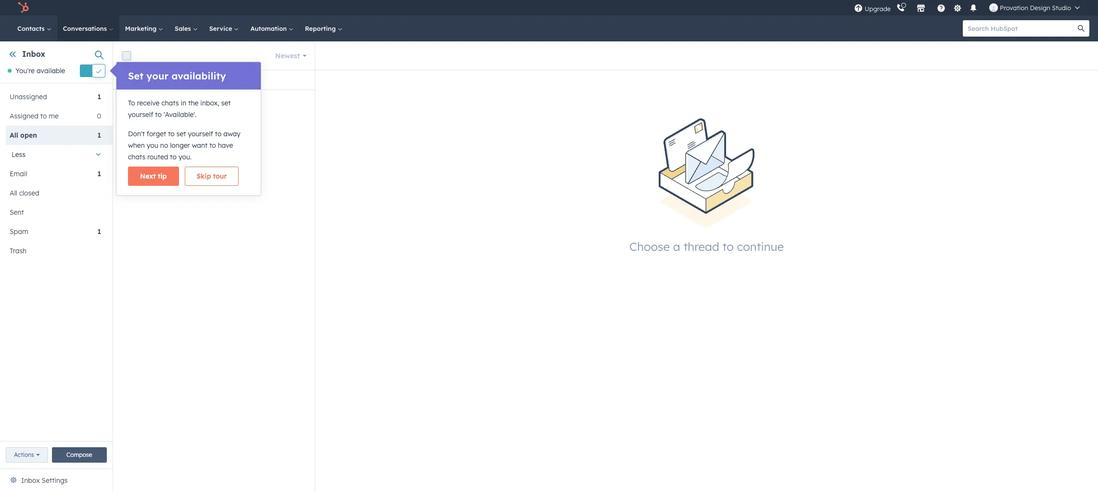 Task type: vqa. For each thing, say whether or not it's contained in the screenshot.
Teams
no



Task type: locate. For each thing, give the bounding box(es) containing it.
all closed
[[10, 189, 39, 198]]

1 vertical spatial all
[[10, 189, 17, 198]]

automation link
[[245, 15, 299, 41]]

help image
[[937, 4, 946, 13]]

newest button
[[269, 46, 313, 65]]

to left have on the left top
[[209, 141, 216, 150]]

settings image
[[954, 4, 962, 13]]

chats
[[161, 99, 179, 107], [128, 153, 146, 161]]

conversations
[[198, 76, 242, 84]]

marketing link
[[119, 15, 169, 41]]

in
[[181, 99, 186, 107]]

service
[[209, 25, 234, 32]]

all inside button
[[10, 189, 17, 198]]

next
[[140, 172, 156, 181]]

yourself
[[128, 110, 153, 119], [188, 130, 213, 138]]

1 vertical spatial chats
[[128, 153, 146, 161]]

you.
[[179, 153, 192, 161]]

a
[[673, 239, 681, 254]]

inbox for inbox settings
[[21, 476, 40, 485]]

studio
[[1053, 4, 1072, 12]]

conversations link
[[57, 15, 119, 41]]

set up longer
[[177, 130, 186, 138]]

trash button
[[6, 241, 101, 261]]

assigned to me
[[10, 112, 59, 121]]

upgrade
[[865, 5, 891, 12]]

design
[[1031, 4, 1051, 12]]

tour
[[213, 172, 227, 181]]

0 horizontal spatial yourself
[[128, 110, 153, 119]]

set right inbox, on the top left
[[221, 99, 231, 107]]

yourself up want
[[188, 130, 213, 138]]

yourself down the receive
[[128, 110, 153, 119]]

inbox left the settings
[[21, 476, 40, 485]]

1 horizontal spatial set
[[221, 99, 231, 107]]

yourself inside to receive chats in the inbox, set yourself to 'available'.
[[128, 110, 153, 119]]

available
[[37, 67, 65, 75]]

longer
[[170, 141, 190, 150]]

me
[[49, 112, 59, 121]]

routed
[[147, 153, 168, 161]]

4 1 from the top
[[97, 227, 101, 236]]

you
[[147, 141, 158, 150]]

1 for spam
[[97, 227, 101, 236]]

0 vertical spatial chats
[[161, 99, 179, 107]]

1 vertical spatial set
[[177, 130, 186, 138]]

yourself inside don't forget to set yourself to away when you no longer want to have chats routed to you.
[[188, 130, 213, 138]]

to inside main content
[[723, 239, 734, 254]]

actions button
[[6, 447, 48, 463]]

inbox up you're available
[[22, 49, 45, 59]]

to left you. at the left top of page
[[170, 153, 177, 161]]

2 1 from the top
[[97, 131, 101, 140]]

1 for unassigned
[[97, 93, 101, 101]]

1 horizontal spatial yourself
[[188, 130, 213, 138]]

choose a thread to continue main content
[[113, 41, 1099, 492]]

availability
[[172, 70, 226, 82]]

hubspot image
[[17, 2, 29, 13]]

to receive chats in the inbox, set yourself to 'available'.
[[128, 99, 231, 119]]

set inside don't forget to set yourself to away when you no longer want to have chats routed to you.
[[177, 130, 186, 138]]

choose
[[630, 239, 670, 254]]

1 1 from the top
[[97, 93, 101, 101]]

1 vertical spatial yourself
[[188, 130, 213, 138]]

1 horizontal spatial chats
[[161, 99, 179, 107]]

set your availability
[[128, 70, 226, 82]]

you're available image
[[8, 69, 12, 73]]

conversations
[[63, 25, 109, 32]]

to down the receive
[[155, 110, 162, 119]]

notifications image
[[970, 4, 978, 13]]

no
[[186, 76, 196, 84]]

1
[[97, 93, 101, 101], [97, 131, 101, 140], [97, 170, 101, 178], [97, 227, 101, 236]]

0 vertical spatial inbox
[[22, 49, 45, 59]]

don't forget to set yourself to away when you no longer want to have chats routed to you.
[[128, 130, 241, 161]]

provation
[[1000, 4, 1029, 12]]

receive
[[137, 99, 160, 107]]

set
[[221, 99, 231, 107], [177, 130, 186, 138]]

0 vertical spatial all
[[10, 131, 18, 140]]

'available'.
[[164, 110, 197, 119]]

0 vertical spatial yourself
[[128, 110, 153, 119]]

next tip
[[140, 172, 167, 181]]

all left closed
[[10, 189, 17, 198]]

menu
[[854, 0, 1087, 15]]

to up have on the left top
[[215, 130, 222, 138]]

0 vertical spatial set
[[221, 99, 231, 107]]

chats left in
[[161, 99, 179, 107]]

1 for all open
[[97, 131, 101, 140]]

away
[[224, 130, 241, 138]]

all
[[10, 131, 18, 140], [10, 189, 17, 198]]

skip tour
[[197, 172, 227, 181]]

sales
[[175, 25, 193, 32]]

3 1 from the top
[[97, 170, 101, 178]]

chats inside don't forget to set yourself to away when you no longer want to have chats routed to you.
[[128, 153, 146, 161]]

to right thread
[[723, 239, 734, 254]]

0
[[97, 112, 101, 121]]

notifications button
[[966, 0, 982, 15]]

you're available
[[15, 67, 65, 75]]

inbox
[[22, 49, 45, 59], [21, 476, 40, 485]]

have
[[218, 141, 233, 150]]

actions
[[14, 451, 34, 458]]

to
[[155, 110, 162, 119], [40, 112, 47, 121], [168, 130, 175, 138], [215, 130, 222, 138], [209, 141, 216, 150], [170, 153, 177, 161], [723, 239, 734, 254]]

1 all from the top
[[10, 131, 18, 140]]

closed
[[19, 189, 39, 198]]

less
[[12, 150, 25, 159]]

0 horizontal spatial set
[[177, 130, 186, 138]]

all left open
[[10, 131, 18, 140]]

chats down when
[[128, 153, 146, 161]]

2 all from the top
[[10, 189, 17, 198]]

0 horizontal spatial chats
[[128, 153, 146, 161]]

1 vertical spatial inbox
[[21, 476, 40, 485]]

upgrade image
[[855, 4, 863, 13]]

all for all closed
[[10, 189, 17, 198]]

your
[[147, 70, 169, 82]]



Task type: describe. For each thing, give the bounding box(es) containing it.
1 for email
[[97, 170, 101, 178]]

spam
[[10, 227, 28, 236]]

newest
[[275, 51, 300, 60]]

search button
[[1074, 20, 1090, 37]]

provation design studio
[[1000, 4, 1072, 12]]

chats inside to receive chats in the inbox, set yourself to 'available'.
[[161, 99, 179, 107]]

Search HubSpot search field
[[963, 20, 1081, 37]]

reporting
[[305, 25, 338, 32]]

inbox for inbox
[[22, 49, 45, 59]]

settings link
[[952, 3, 964, 13]]

compose
[[66, 451, 92, 458]]

choose a thread to continue
[[630, 239, 784, 254]]

compose button
[[52, 447, 107, 463]]

set
[[128, 70, 144, 82]]

to inside to receive chats in the inbox, set yourself to 'available'.
[[155, 110, 162, 119]]

want
[[192, 141, 208, 150]]

next tip button
[[128, 167, 179, 186]]

set inside to receive chats in the inbox, set yourself to 'available'.
[[221, 99, 231, 107]]

you're
[[15, 67, 35, 75]]

skip
[[197, 172, 211, 181]]

menu containing provation design studio
[[854, 0, 1087, 15]]

help button
[[934, 0, 950, 15]]

inbox,
[[200, 99, 219, 107]]

unassigned
[[10, 93, 47, 101]]

sent button
[[6, 203, 101, 222]]

tip
[[158, 172, 167, 181]]

calling icon image
[[897, 4, 906, 13]]

calling icon button
[[893, 1, 909, 14]]

sent
[[10, 208, 24, 217]]

all open
[[10, 131, 37, 140]]

inbox settings link
[[21, 475, 68, 486]]

marketplaces button
[[911, 0, 932, 15]]

service link
[[203, 15, 245, 41]]

james peterson image
[[990, 3, 999, 12]]

trash
[[10, 247, 27, 255]]

inbox settings
[[21, 476, 68, 485]]

don't
[[128, 130, 145, 138]]

email
[[10, 170, 27, 178]]

forget
[[147, 130, 166, 138]]

no
[[160, 141, 168, 150]]

settings
[[42, 476, 68, 485]]

no conversations
[[186, 76, 242, 84]]

contacts
[[17, 25, 47, 32]]

to left me
[[40, 112, 47, 121]]

when
[[128, 141, 145, 150]]

to up no
[[168, 130, 175, 138]]

all for all open
[[10, 131, 18, 140]]

thread
[[684, 239, 720, 254]]

the
[[188, 99, 199, 107]]

contacts link
[[12, 15, 57, 41]]

sales link
[[169, 15, 203, 41]]

all closed button
[[6, 184, 101, 203]]

search image
[[1078, 25, 1085, 32]]

assigned
[[10, 112, 38, 121]]

provation design studio button
[[984, 0, 1086, 15]]

continue
[[737, 239, 784, 254]]

hubspot link
[[12, 2, 36, 13]]

reporting link
[[299, 15, 348, 41]]

open
[[20, 131, 37, 140]]

skip tour button
[[185, 167, 239, 186]]

to
[[128, 99, 135, 107]]

automation
[[251, 25, 289, 32]]

marketplaces image
[[917, 4, 926, 13]]

marketing
[[125, 25, 158, 32]]



